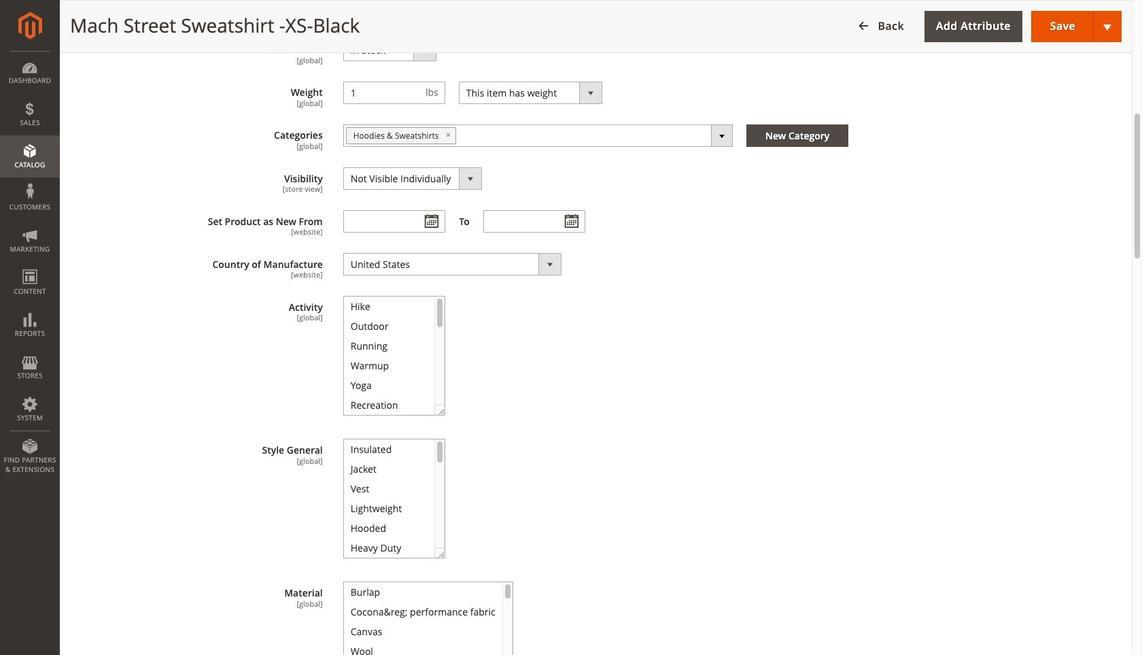 Task type: locate. For each thing, give the bounding box(es) containing it.
magento admin panel image
[[18, 12, 42, 39]]

None text field
[[343, 210, 445, 233]]

None text field
[[344, 82, 418, 103], [483, 210, 585, 233], [344, 82, 418, 103], [483, 210, 585, 233]]

menu bar
[[0, 51, 60, 481]]



